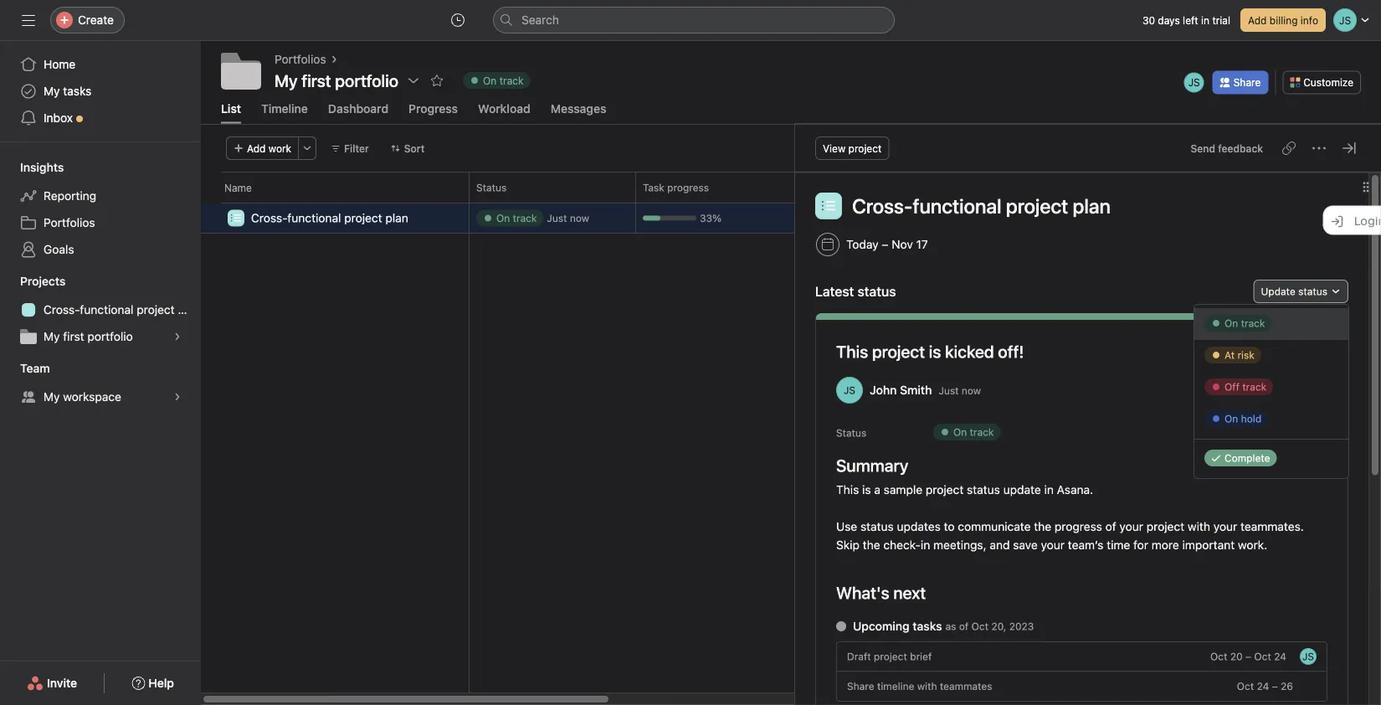 Task type: describe. For each thing, give the bounding box(es) containing it.
create
[[78, 13, 114, 27]]

teams element
[[0, 353, 201, 414]]

on track button
[[456, 69, 538, 92]]

share for share timeline with teammates
[[848, 680, 875, 692]]

cell inside cross-functional project plan row
[[469, 202, 636, 233]]

at
[[1225, 349, 1235, 361]]

on track inside cross-functional project plan row
[[497, 212, 537, 224]]

invite button
[[16, 668, 88, 698]]

and
[[990, 538, 1010, 552]]

cross- for leftmost cross-functional project plan link
[[44, 303, 80, 317]]

1 horizontal spatial your
[[1120, 519, 1144, 533]]

share timeline with teammates
[[848, 680, 993, 692]]

0 horizontal spatial –
[[882, 237, 889, 251]]

use
[[837, 519, 858, 533]]

timeline
[[878, 680, 915, 692]]

timeline link
[[261, 101, 308, 124]]

customize
[[1304, 77, 1354, 88]]

this is a sample project status update in asana.
[[837, 483, 1094, 496]]

0 horizontal spatial cross-functional project plan link
[[10, 296, 201, 323]]

cross-functional project plan inside cell
[[251, 211, 409, 225]]

30
[[1143, 14, 1156, 26]]

team
[[20, 361, 50, 375]]

workload
[[478, 101, 531, 115]]

on inside main content
[[954, 426, 967, 438]]

1 horizontal spatial is
[[929, 342, 942, 361]]

0 likes. click to like this task image
[[1249, 345, 1263, 358]]

workspace
[[63, 390, 121, 404]]

projects button
[[0, 273, 66, 290]]

john smith just now
[[870, 383, 982, 397]]

26
[[1281, 680, 1294, 692]]

see details, my workspace image
[[173, 392, 183, 402]]

expand new message image
[[1283, 678, 1296, 692]]

1 horizontal spatial portfolios
[[275, 52, 326, 66]]

20
[[1231, 651, 1243, 662]]

this for this project is kicked off!
[[837, 342, 869, 361]]

tasks
[[63, 84, 92, 98]]

summary
[[837, 455, 909, 475]]

off track
[[1225, 381, 1267, 393]]

oct left 20
[[1211, 651, 1228, 662]]

2 horizontal spatial js
[[1303, 651, 1315, 662]]

off
[[1225, 381, 1240, 393]]

portfolio
[[87, 330, 133, 343]]

dashboard link
[[328, 101, 389, 124]]

1 vertical spatial portfolios link
[[10, 209, 191, 236]]

this project is kicked off!
[[837, 342, 1024, 361]]

copy link image inside cross-functional project plan main content
[[1280, 345, 1293, 358]]

teammates.
[[1241, 519, 1305, 533]]

complete
[[1225, 452, 1271, 464]]

hold
[[1242, 413, 1262, 425]]

to
[[944, 519, 955, 533]]

add for add work
[[247, 142, 266, 154]]

20,
[[992, 620, 1007, 632]]

dashboard
[[328, 101, 389, 115]]

more actions image
[[302, 143, 312, 153]]

status inside cross-functional project plan main content
[[837, 427, 867, 439]]

now inside cell
[[570, 212, 590, 224]]

0 vertical spatial copy link image
[[1283, 141, 1296, 155]]

inbox
[[44, 111, 73, 125]]

cross-functional project plan link inside cell
[[251, 209, 409, 227]]

communicate
[[958, 519, 1031, 533]]

info
[[1301, 14, 1319, 26]]

feedback
[[1219, 142, 1264, 154]]

sort
[[404, 142, 425, 154]]

projects element
[[0, 266, 201, 353]]

home link
[[10, 51, 191, 78]]

oct right 20
[[1255, 651, 1272, 662]]

my for my first portfolio
[[44, 330, 60, 343]]

row containing name
[[201, 172, 1063, 202]]

status for use
[[861, 519, 894, 533]]

brief
[[910, 651, 932, 662]]

1 vertical spatial is
[[863, 483, 871, 496]]

my workspace
[[44, 390, 121, 404]]

in inside use status updates to communicate the progress of your project with your teammates. skip the check-in meetings, and save your team's time for more important work.
[[921, 538, 931, 552]]

my workspace link
[[10, 384, 191, 410]]

off!
[[999, 342, 1024, 361]]

track inside cross-functional project plan main content
[[970, 426, 994, 438]]

33%
[[700, 212, 722, 224]]

track inside cross-functional project plan row
[[513, 212, 537, 224]]

global element
[[0, 41, 201, 142]]

help
[[148, 676, 174, 690]]

help button
[[121, 668, 185, 698]]

just now
[[547, 212, 590, 224]]

1 horizontal spatial status
[[967, 483, 1001, 496]]

send feedback
[[1191, 142, 1264, 154]]

see details, my first portfolio image
[[173, 332, 183, 342]]

on track inside cross-functional project plan main content
[[954, 426, 994, 438]]

for
[[1134, 538, 1149, 552]]

1 horizontal spatial 24
[[1275, 651, 1287, 662]]

now inside john smith just now
[[962, 384, 982, 396]]

– for oct 20
[[1246, 651, 1252, 662]]

sort button
[[383, 136, 432, 160]]

teammates
[[940, 680, 993, 692]]

what's next
[[837, 583, 926, 602]]

on hold
[[1225, 413, 1262, 425]]

plan inside cell
[[386, 211, 409, 225]]

on inside row
[[497, 212, 510, 224]]

upcoming tasks as of oct 20, 2023
[[853, 619, 1035, 633]]

oct inside upcoming tasks as of oct 20, 2023
[[972, 620, 989, 632]]

0 horizontal spatial your
[[1041, 538, 1065, 552]]

share button
[[1213, 71, 1269, 94]]

invite
[[47, 676, 77, 690]]

0 horizontal spatial 24
[[1258, 680, 1270, 692]]

inbox link
[[10, 105, 191, 131]]

add billing info button
[[1241, 8, 1327, 32]]

add for add billing info
[[1249, 14, 1267, 26]]

messages link
[[551, 101, 607, 124]]

update status button
[[1254, 280, 1349, 303]]

history image
[[451, 13, 465, 27]]

with inside use status updates to communicate the progress of your project with your teammates. skip the check-in meetings, and save your team's time for more important work.
[[1188, 519, 1211, 533]]

send
[[1191, 142, 1216, 154]]

my first portfolio link
[[10, 323, 191, 350]]

plan for leftmost cross-functional project plan link
[[178, 303, 201, 317]]

sample
[[884, 483, 923, 496]]

list image inside 'cross-functional project plan' button
[[822, 199, 836, 213]]

new message
[[869, 678, 945, 692]]

progress
[[409, 101, 458, 115]]

add to starred image
[[431, 74, 444, 87]]

search list box
[[493, 7, 895, 33]]

my tasks
[[44, 84, 92, 98]]

more
[[1152, 538, 1180, 552]]

update status
[[1262, 285, 1328, 297]]

on inside menu item
[[1225, 317, 1239, 329]]

customize button
[[1283, 71, 1362, 94]]

show options image
[[407, 74, 420, 87]]

my first portfolio
[[44, 330, 133, 343]]

of inside use status updates to communicate the progress of your project with your teammates. skip the check-in meetings, and save your team's time for more important work.
[[1106, 519, 1117, 533]]

1 vertical spatial with
[[918, 680, 938, 692]]



Task type: locate. For each thing, give the bounding box(es) containing it.
this left a
[[837, 483, 859, 496]]

functional inside button
[[913, 194, 1002, 218]]

progress up 'team's'
[[1055, 519, 1103, 533]]

this for this is a sample project status update in asana.
[[837, 483, 859, 496]]

filter button
[[323, 136, 377, 160]]

as
[[946, 620, 957, 632]]

1 horizontal spatial just
[[939, 384, 959, 396]]

cross-functional project plan down "filter" dropdown button
[[251, 211, 409, 225]]

left
[[1183, 14, 1199, 26]]

row
[[201, 172, 1063, 202], [201, 202, 1063, 203]]

js left john
[[844, 384, 856, 396]]

1 horizontal spatial status
[[837, 427, 867, 439]]

1 horizontal spatial portfolios link
[[275, 50, 326, 69]]

1 vertical spatial add
[[247, 142, 266, 154]]

use status updates to communicate the progress of your project with your teammates. skip the check-in meetings, and save your team's time for more important work.
[[837, 519, 1308, 552]]

name
[[224, 182, 252, 193]]

with
[[1188, 519, 1211, 533], [918, 680, 938, 692]]

status up communicate
[[967, 483, 1001, 496]]

first
[[63, 330, 84, 343]]

on down john smith just now on the bottom right of the page
[[954, 426, 967, 438]]

workload link
[[478, 101, 531, 124]]

1 vertical spatial copy link image
[[1280, 345, 1293, 358]]

0 horizontal spatial of
[[960, 620, 969, 632]]

just inside cross-functional project plan row
[[547, 212, 567, 224]]

portfolios down reporting
[[44, 216, 95, 229]]

progress inside row
[[668, 182, 709, 193]]

track up workload
[[500, 75, 524, 86]]

the right skip
[[863, 538, 881, 552]]

status inside use status updates to communicate the progress of your project with your teammates. skip the check-in meetings, and save your team's time for more important work.
[[861, 519, 894, 533]]

task
[[643, 182, 665, 193]]

1 vertical spatial this
[[837, 483, 859, 496]]

2 horizontal spatial in
[[1202, 14, 1210, 26]]

portfolios inside insights element
[[44, 216, 95, 229]]

1 horizontal spatial cross-functional project plan link
[[251, 209, 409, 227]]

status up summary
[[837, 427, 867, 439]]

insights button
[[0, 159, 64, 176]]

1 vertical spatial just
[[939, 384, 959, 396]]

functional
[[913, 194, 1002, 218], [288, 211, 341, 225], [80, 303, 134, 317]]

0 vertical spatial is
[[929, 342, 942, 361]]

on track up workload
[[483, 75, 524, 86]]

– right 20
[[1246, 651, 1252, 662]]

status inside dropdown button
[[1299, 285, 1328, 297]]

2 vertical spatial in
[[921, 538, 931, 552]]

on track menu item
[[1195, 308, 1349, 340]]

2 vertical spatial status
[[861, 519, 894, 533]]

0 horizontal spatial add
[[247, 142, 266, 154]]

add inside button
[[1249, 14, 1267, 26]]

my first portfolio
[[275, 70, 399, 90]]

add left billing
[[1249, 14, 1267, 26]]

1 vertical spatial list image
[[231, 213, 241, 223]]

plan
[[1073, 194, 1111, 218], [386, 211, 409, 225], [178, 303, 201, 317]]

0 vertical spatial status
[[1299, 285, 1328, 297]]

0 horizontal spatial cross-functional project plan
[[44, 303, 201, 317]]

1 horizontal spatial plan
[[386, 211, 409, 225]]

cross-functional project plan link up the portfolio
[[10, 296, 201, 323]]

important
[[1183, 538, 1235, 552]]

view project button
[[816, 136, 890, 160], [816, 136, 890, 160]]

on track inside popup button
[[483, 75, 524, 86]]

skip
[[837, 538, 860, 552]]

1 vertical spatial portfolios
[[44, 216, 95, 229]]

cross-functional project plan inside button
[[853, 194, 1111, 218]]

1 horizontal spatial with
[[1188, 519, 1211, 533]]

0 horizontal spatial status
[[861, 519, 894, 533]]

–
[[882, 237, 889, 251], [1246, 651, 1252, 662], [1273, 680, 1279, 692]]

updates
[[897, 519, 941, 533]]

1 horizontal spatial functional
[[288, 211, 341, 225]]

with down brief
[[918, 680, 938, 692]]

24 up expand new message image
[[1275, 651, 1287, 662]]

js
[[1189, 77, 1201, 88], [844, 384, 856, 396], [1303, 651, 1315, 662]]

cross- down name
[[251, 211, 288, 225]]

meetings,
[[934, 538, 987, 552]]

0 vertical spatial list image
[[822, 199, 836, 213]]

1 horizontal spatial of
[[1106, 519, 1117, 533]]

my inside teams element
[[44, 390, 60, 404]]

0 vertical spatial status
[[477, 182, 507, 193]]

0 vertical spatial just
[[547, 212, 567, 224]]

1 vertical spatial status
[[967, 483, 1001, 496]]

with up important
[[1188, 519, 1211, 533]]

of inside upcoming tasks as of oct 20, 2023
[[960, 620, 969, 632]]

2 horizontal spatial functional
[[913, 194, 1002, 218]]

plan for 'cross-functional project plan' button
[[1073, 194, 1111, 218]]

2 vertical spatial –
[[1273, 680, 1279, 692]]

my for my workspace
[[44, 390, 60, 404]]

a
[[875, 483, 881, 496]]

0 vertical spatial portfolios
[[275, 52, 326, 66]]

1 vertical spatial js
[[844, 384, 856, 396]]

portfolios up my first portfolio
[[275, 52, 326, 66]]

1 vertical spatial –
[[1246, 651, 1252, 662]]

0 horizontal spatial js
[[844, 384, 856, 396]]

billing
[[1270, 14, 1298, 26]]

2 horizontal spatial status
[[1299, 285, 1328, 297]]

1 vertical spatial status
[[837, 427, 867, 439]]

oct
[[972, 620, 989, 632], [1211, 651, 1228, 662], [1255, 651, 1272, 662], [1238, 680, 1255, 692]]

1 vertical spatial 24
[[1258, 680, 1270, 692]]

1 horizontal spatial in
[[1045, 483, 1054, 496]]

work
[[269, 142, 292, 154]]

0 vertical spatial this
[[837, 342, 869, 361]]

functional inside projects element
[[80, 303, 134, 317]]

on
[[483, 75, 497, 86], [497, 212, 510, 224], [1225, 317, 1239, 329], [1225, 413, 1239, 425], [954, 426, 967, 438]]

the
[[1035, 519, 1052, 533], [863, 538, 881, 552]]

list image down view
[[822, 199, 836, 213]]

1 row from the top
[[201, 172, 1063, 202]]

functional inside cell
[[288, 211, 341, 225]]

on track up this is a sample project status update in asana.
[[954, 426, 994, 438]]

project inside cell
[[344, 211, 382, 225]]

is left kicked
[[929, 342, 942, 361]]

copy link image
[[1283, 141, 1296, 155], [1280, 345, 1293, 358]]

1 horizontal spatial –
[[1246, 651, 1252, 662]]

17
[[917, 237, 929, 251]]

0 horizontal spatial just
[[547, 212, 567, 224]]

this project is kicked off! link
[[837, 342, 1024, 361]]

messages
[[551, 101, 607, 115]]

0 horizontal spatial progress
[[668, 182, 709, 193]]

my for my first portfolio
[[275, 70, 298, 90]]

insights element
[[0, 152, 201, 266]]

0 vertical spatial 24
[[1275, 651, 1287, 662]]

cross-functional project plan up the portfolio
[[44, 303, 201, 317]]

0 horizontal spatial now
[[570, 212, 590, 224]]

– left the 'nov'
[[882, 237, 889, 251]]

my inside global element
[[44, 84, 60, 98]]

asana.
[[1057, 483, 1094, 496]]

status right update
[[1299, 285, 1328, 297]]

today – nov 17
[[847, 237, 929, 251]]

plan inside button
[[1073, 194, 1111, 218]]

today
[[847, 237, 879, 251]]

1 horizontal spatial now
[[962, 384, 982, 396]]

this down latest status at the top right of page
[[837, 342, 869, 361]]

cross-functional project plan row
[[201, 202, 1064, 235]]

2 horizontal spatial plan
[[1073, 194, 1111, 218]]

0 vertical spatial in
[[1202, 14, 1210, 26]]

2023
[[1010, 620, 1035, 632]]

share up feedback
[[1234, 77, 1261, 88]]

of right as
[[960, 620, 969, 632]]

24
[[1275, 651, 1287, 662], [1258, 680, 1270, 692]]

30 days left in trial
[[1143, 14, 1231, 26]]

2 horizontal spatial cross-functional project plan
[[853, 194, 1111, 218]]

your right save
[[1041, 538, 1065, 552]]

progress inside use status updates to communicate the progress of your project with your teammates. skip the check-in meetings, and save your team's time for more important work.
[[1055, 519, 1103, 533]]

oct 20 – oct 24
[[1211, 651, 1287, 662]]

track up 0 likes. click to like this task icon
[[1242, 317, 1266, 329]]

my for my tasks
[[44, 84, 60, 98]]

list image inside cross-functional project plan cell
[[231, 213, 241, 223]]

track right off
[[1243, 381, 1267, 393]]

functional up the portfolio
[[80, 303, 134, 317]]

my left tasks
[[44, 84, 60, 98]]

my up the timeline
[[275, 70, 298, 90]]

in left asana.
[[1045, 483, 1054, 496]]

of up time
[[1106, 519, 1117, 533]]

– for oct 24
[[1273, 680, 1279, 692]]

reporting
[[44, 189, 96, 203]]

copy link image left show dropdown menu image
[[1283, 141, 1296, 155]]

on track up 0 likes. click to like this task icon
[[1225, 317, 1266, 329]]

list image
[[822, 199, 836, 213], [231, 213, 241, 223]]

on left the hold
[[1225, 413, 1239, 425]]

plan inside projects element
[[178, 303, 201, 317]]

0 vertical spatial of
[[1106, 519, 1117, 533]]

1 vertical spatial the
[[863, 538, 881, 552]]

now
[[570, 212, 590, 224], [962, 384, 982, 396]]

update
[[1262, 285, 1296, 297]]

cross-functional project plan up "17"
[[853, 194, 1111, 218]]

view
[[823, 142, 846, 154]]

create button
[[50, 7, 125, 33]]

1 horizontal spatial cross-
[[251, 211, 288, 225]]

track
[[500, 75, 524, 86], [513, 212, 537, 224], [1242, 317, 1266, 329], [1243, 381, 1267, 393], [970, 426, 994, 438]]

0 horizontal spatial share
[[848, 680, 875, 692]]

2 horizontal spatial your
[[1214, 519, 1238, 533]]

insights
[[20, 160, 64, 174]]

1 horizontal spatial add
[[1249, 14, 1267, 26]]

cross- up today – nov 17
[[853, 194, 913, 218]]

cell containing on track
[[469, 202, 636, 233]]

my down team
[[44, 390, 60, 404]]

risk
[[1238, 349, 1255, 361]]

0 vertical spatial portfolios link
[[275, 50, 326, 69]]

add work button
[[226, 136, 299, 160]]

functional up "17"
[[913, 194, 1002, 218]]

hide sidebar image
[[22, 13, 35, 27]]

oct down "oct 20 – oct 24"
[[1238, 680, 1255, 692]]

on left just now
[[497, 212, 510, 224]]

2 row from the top
[[201, 202, 1063, 203]]

0 vertical spatial now
[[570, 212, 590, 224]]

oct 24 – 26
[[1238, 680, 1294, 692]]

0 horizontal spatial portfolios
[[44, 216, 95, 229]]

portfolios
[[275, 52, 326, 66], [44, 216, 95, 229]]

1 vertical spatial cross-functional project plan link
[[10, 296, 201, 323]]

1 vertical spatial progress
[[1055, 519, 1103, 533]]

my left first
[[44, 330, 60, 343]]

0 vertical spatial –
[[882, 237, 889, 251]]

on track left just now
[[497, 212, 537, 224]]

1 horizontal spatial progress
[[1055, 519, 1103, 533]]

in down updates
[[921, 538, 931, 552]]

time
[[1107, 538, 1131, 552]]

1 horizontal spatial js
[[1189, 77, 1201, 88]]

cross- inside button
[[853, 194, 913, 218]]

cross- inside projects element
[[44, 303, 80, 317]]

add left work
[[247, 142, 266, 154]]

share inside cross-functional project plan main content
[[848, 680, 875, 692]]

share
[[1234, 77, 1261, 88], [848, 680, 875, 692]]

js left share button
[[1189, 77, 1201, 88]]

1 vertical spatial of
[[960, 620, 969, 632]]

0 horizontal spatial portfolios link
[[10, 209, 191, 236]]

0 vertical spatial cross-functional project plan link
[[251, 209, 409, 227]]

track inside popup button
[[500, 75, 524, 86]]

share for share
[[1234, 77, 1261, 88]]

1 horizontal spatial share
[[1234, 77, 1261, 88]]

1 vertical spatial in
[[1045, 483, 1054, 496]]

share down draft
[[848, 680, 875, 692]]

cross-
[[853, 194, 913, 218], [251, 211, 288, 225], [44, 303, 80, 317]]

just inside john smith just now
[[939, 384, 959, 396]]

close details image
[[1343, 141, 1357, 155]]

your up important
[[1214, 519, 1238, 533]]

0 horizontal spatial is
[[863, 483, 871, 496]]

0 horizontal spatial list image
[[231, 213, 241, 223]]

check-
[[884, 538, 921, 552]]

at risk
[[1225, 349, 1255, 361]]

on up workload
[[483, 75, 497, 86]]

status right use
[[861, 519, 894, 533]]

on inside popup button
[[483, 75, 497, 86]]

functional down more actions icon
[[288, 211, 341, 225]]

portfolios link down reporting
[[10, 209, 191, 236]]

project inside use status updates to communicate the progress of your project with your teammates. skip the check-in meetings, and save your team's time for more important work.
[[1147, 519, 1185, 533]]

cross-functional project plan inside projects element
[[44, 303, 201, 317]]

my
[[275, 70, 298, 90], [44, 84, 60, 98], [44, 330, 60, 343], [44, 390, 60, 404]]

0 vertical spatial with
[[1188, 519, 1211, 533]]

status for update
[[1299, 285, 1328, 297]]

save
[[1014, 538, 1038, 552]]

– left "26"
[[1273, 680, 1279, 692]]

list link
[[221, 101, 241, 124]]

work.
[[1239, 538, 1268, 552]]

cell
[[469, 202, 636, 233]]

kicked
[[946, 342, 995, 361]]

js right "oct 20 – oct 24"
[[1303, 651, 1315, 662]]

goals link
[[10, 236, 191, 263]]

cross- inside cell
[[251, 211, 288, 225]]

cross-functional project plan main content
[[809, 172, 1349, 705]]

status inside row
[[477, 182, 507, 193]]

search button
[[493, 7, 895, 33]]

home
[[44, 57, 76, 71]]

filter
[[344, 142, 369, 154]]

share inside button
[[1234, 77, 1261, 88]]

john
[[870, 383, 897, 397]]

the up save
[[1035, 519, 1052, 533]]

my tasks link
[[10, 78, 191, 105]]

1 horizontal spatial the
[[1035, 519, 1052, 533]]

cross- up first
[[44, 303, 80, 317]]

progress right task
[[668, 182, 709, 193]]

0 vertical spatial the
[[1035, 519, 1052, 533]]

copy link image right 0 likes. click to like this task icon
[[1280, 345, 1293, 358]]

0 vertical spatial js
[[1189, 77, 1201, 88]]

project inside button
[[1007, 194, 1069, 218]]

cross- for 'cross-functional project plan' button
[[853, 194, 913, 218]]

portfolios link up my first portfolio
[[275, 50, 326, 69]]

0 horizontal spatial plan
[[178, 303, 201, 317]]

add work
[[247, 142, 292, 154]]

functional for leftmost cross-functional project plan link
[[80, 303, 134, 317]]

search
[[522, 13, 559, 27]]

1 horizontal spatial cross-functional project plan
[[251, 211, 409, 225]]

is left a
[[863, 483, 871, 496]]

1 vertical spatial now
[[962, 384, 982, 396]]

2 horizontal spatial –
[[1273, 680, 1279, 692]]

track left just now
[[513, 212, 537, 224]]

add
[[1249, 14, 1267, 26], [247, 142, 266, 154]]

on up the at
[[1225, 317, 1239, 329]]

on track inside menu item
[[1225, 317, 1266, 329]]

your up for
[[1120, 519, 1144, 533]]

add inside button
[[247, 142, 266, 154]]

functional for 'cross-functional project plan' button
[[913, 194, 1002, 218]]

oct left 20,
[[972, 620, 989, 632]]

show dropdown menu image
[[1313, 141, 1327, 155]]

cross-functional project plan cell
[[201, 202, 470, 235]]

smith
[[900, 383, 932, 397]]

0 horizontal spatial status
[[477, 182, 507, 193]]

track up this is a sample project status update in asana.
[[970, 426, 994, 438]]

goals
[[44, 242, 74, 256]]

0 vertical spatial add
[[1249, 14, 1267, 26]]

cross-functional project plan dialog
[[796, 125, 1382, 705]]

cross-functional project plan button
[[816, 192, 1349, 219]]

draft project brief
[[848, 651, 932, 662]]

0 vertical spatial share
[[1234, 77, 1261, 88]]

portfolios link
[[275, 50, 326, 69], [10, 209, 191, 236]]

cross-functional project plan link down "filter" dropdown button
[[251, 209, 409, 227]]

1 vertical spatial share
[[848, 680, 875, 692]]

0 horizontal spatial functional
[[80, 303, 134, 317]]

2 horizontal spatial cross-
[[853, 194, 913, 218]]

cross-functional project plan link
[[251, 209, 409, 227], [10, 296, 201, 323]]

my inside projects element
[[44, 330, 60, 343]]

row up just now
[[201, 172, 1063, 202]]

track inside menu item
[[1242, 317, 1266, 329]]

2 this from the top
[[837, 483, 859, 496]]

status down the workload link
[[477, 182, 507, 193]]

2 vertical spatial js
[[1303, 651, 1315, 662]]

progress
[[668, 182, 709, 193], [1055, 519, 1103, 533]]

list image down name
[[231, 213, 241, 223]]

0 vertical spatial progress
[[668, 182, 709, 193]]

0 horizontal spatial in
[[921, 538, 931, 552]]

send feedback button
[[1184, 136, 1271, 160]]

24 left "26"
[[1258, 680, 1270, 692]]

row down task
[[201, 202, 1063, 203]]

update
[[1004, 483, 1042, 496]]

1 horizontal spatial list image
[[822, 199, 836, 213]]

in right the left
[[1202, 14, 1210, 26]]

1 this from the top
[[837, 342, 869, 361]]

task progress
[[643, 182, 709, 193]]

0 horizontal spatial cross-
[[44, 303, 80, 317]]



Task type: vqa. For each thing, say whether or not it's contained in the screenshot.
Starred Element
no



